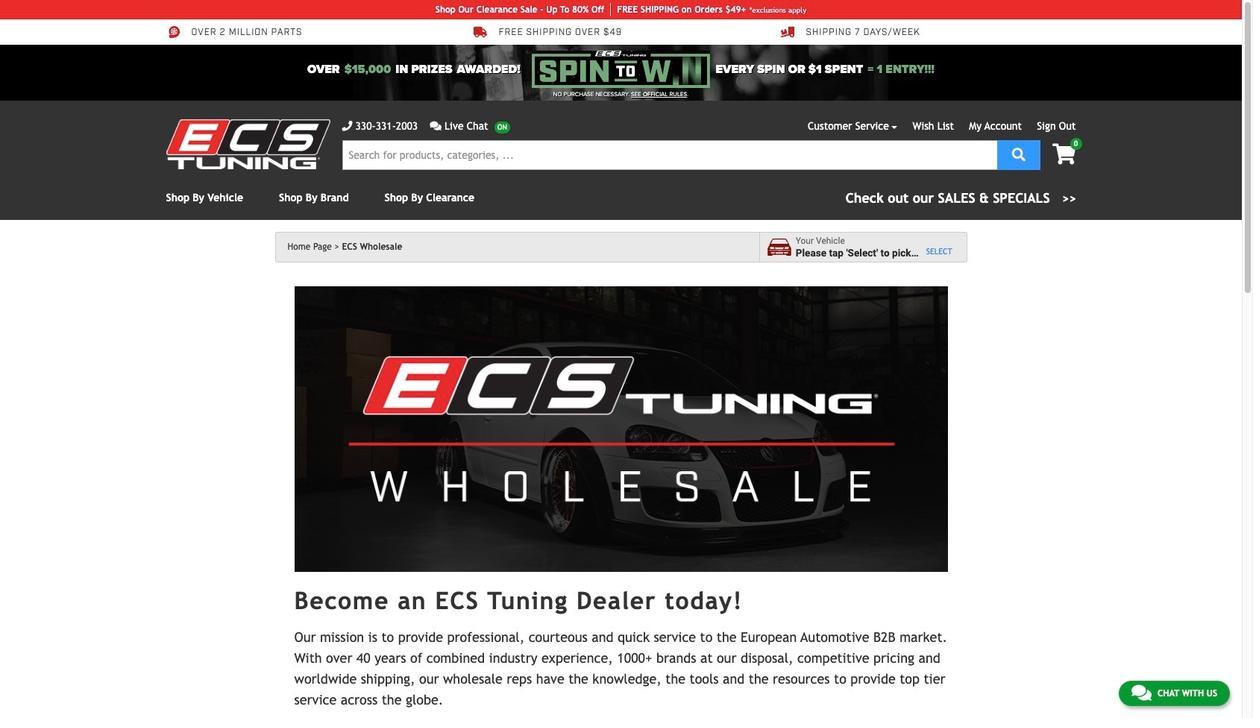 Task type: locate. For each thing, give the bounding box(es) containing it.
1 horizontal spatial comments image
[[1132, 684, 1152, 702]]

ecs tuning 'spin to win' contest logo image
[[532, 51, 710, 88]]

comments image
[[430, 121, 442, 131], [1132, 684, 1152, 702]]

1 vertical spatial comments image
[[1132, 684, 1152, 702]]

shopping cart image
[[1053, 144, 1077, 165]]

Search text field
[[342, 140, 998, 170]]

search image
[[1013, 147, 1026, 161]]

0 horizontal spatial comments image
[[430, 121, 442, 131]]



Task type: vqa. For each thing, say whether or not it's contained in the screenshot.
Brake Caliper Hanger Set (8 Pack) "link"
no



Task type: describe. For each thing, give the bounding box(es) containing it.
ecs tuning image
[[166, 119, 330, 169]]

0 vertical spatial comments image
[[430, 121, 442, 131]]

phone image
[[342, 121, 353, 131]]



